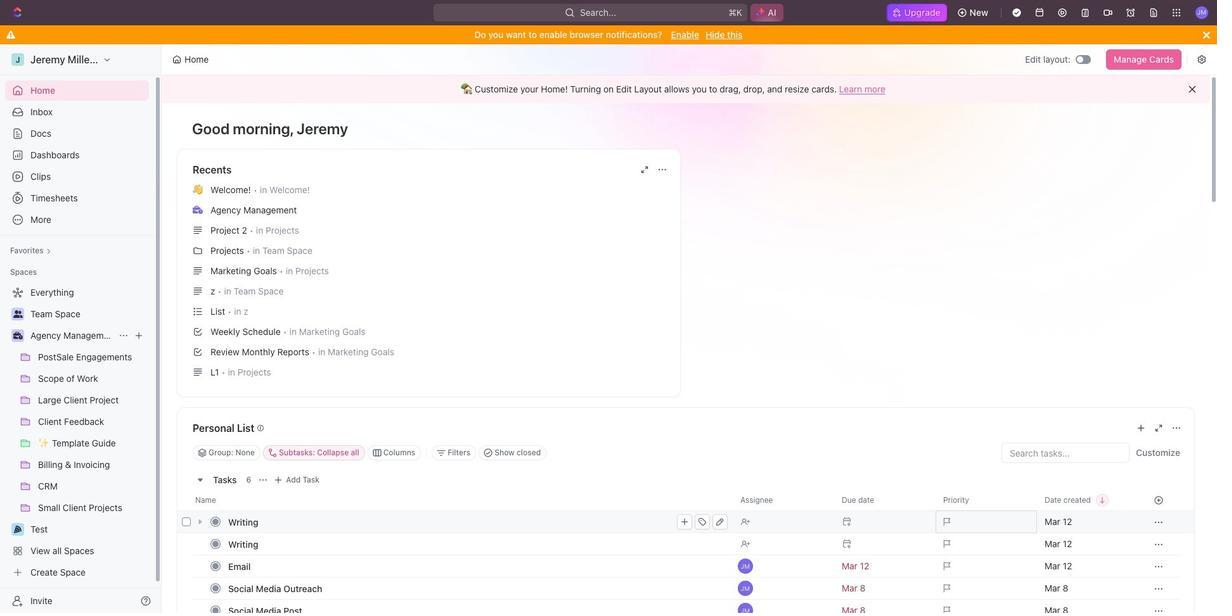 Task type: locate. For each thing, give the bounding box(es) containing it.
pizza slice image
[[14, 526, 22, 534]]

alert
[[162, 75, 1211, 103]]

1 horizontal spatial business time image
[[193, 206, 203, 214]]

business time image inside sidebar navigation
[[13, 332, 23, 340]]

set priority image
[[936, 511, 1038, 534]]

Search tasks... text field
[[1003, 444, 1130, 463]]

jeremy miller's workspace, , element
[[11, 53, 24, 66]]

sidebar navigation
[[0, 44, 164, 614]]

0 horizontal spatial business time image
[[13, 332, 23, 340]]

tree
[[5, 283, 149, 584]]

1 vertical spatial business time image
[[13, 332, 23, 340]]

tree inside sidebar navigation
[[5, 283, 149, 584]]

business time image
[[193, 206, 203, 214], [13, 332, 23, 340]]



Task type: describe. For each thing, give the bounding box(es) containing it.
user group image
[[13, 311, 23, 318]]

0 vertical spatial business time image
[[193, 206, 203, 214]]



Task type: vqa. For each thing, say whether or not it's contained in the screenshot.
right can
no



